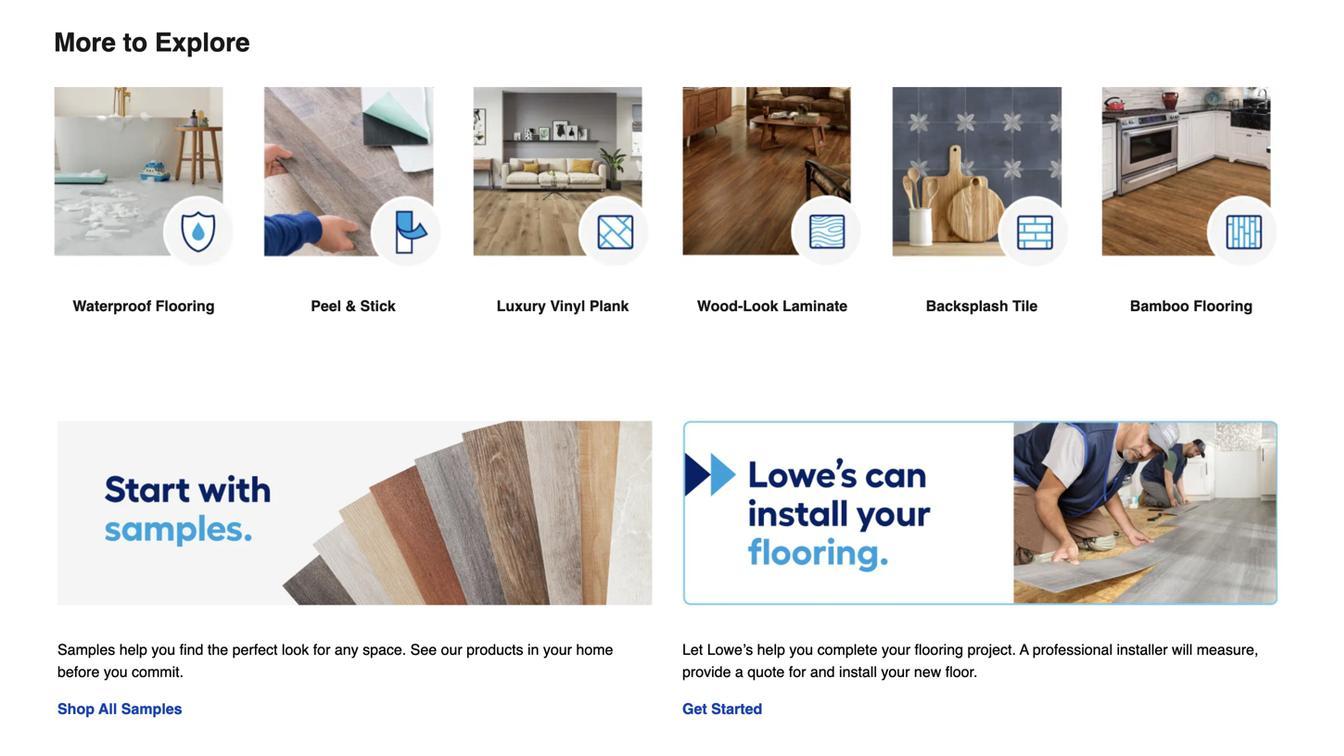 Task type: locate. For each thing, give the bounding box(es) containing it.
look
[[743, 297, 778, 315]]

home
[[576, 642, 613, 659]]

a person laying a piece of brown wood-look peel-and-stick flooring. image
[[263, 87, 443, 267]]

flooring for waterproof flooring
[[155, 297, 215, 315]]

a bathroom with a white freestanding bathtub and water on a white waterproof floor. image
[[54, 87, 234, 266]]

before
[[57, 664, 100, 681]]

get started
[[682, 701, 762, 718]]

help up quote
[[757, 642, 785, 659]]

you up commit.
[[151, 642, 175, 659]]

0 horizontal spatial samples
[[57, 642, 115, 659]]

shop
[[57, 701, 95, 718]]

0 horizontal spatial flooring
[[155, 297, 215, 315]]

let lowe's help you complete your flooring project. a professional installer will measure, provide a quote for and install your new floor.
[[682, 642, 1258, 681]]

0 horizontal spatial help
[[119, 642, 147, 659]]

let
[[682, 642, 703, 659]]

see
[[410, 642, 437, 659]]

0 vertical spatial samples
[[57, 642, 115, 659]]

samples help you find the perfect look for any space. see our products in your home before you commit.
[[57, 642, 613, 681]]

help
[[119, 642, 147, 659], [757, 642, 785, 659]]

2 horizontal spatial you
[[789, 642, 813, 659]]

you
[[151, 642, 175, 659], [789, 642, 813, 659], [104, 664, 128, 681]]

a
[[735, 664, 743, 681]]

find
[[180, 642, 203, 659]]

luxury
[[497, 297, 546, 315]]

1 horizontal spatial for
[[789, 664, 806, 681]]

explore
[[155, 28, 250, 57]]

flooring inside 'link'
[[1193, 297, 1253, 315]]

more
[[54, 28, 116, 57]]

a
[[1020, 642, 1029, 659]]

flooring right waterproof
[[155, 297, 215, 315]]

a living room a dark brown velvet sofa, a brown buffet and medium-brown wood-look laminate floors. image
[[682, 87, 862, 266]]

flooring right bamboo
[[1193, 297, 1253, 315]]

peel & stick link
[[263, 87, 443, 362]]

1 horizontal spatial help
[[757, 642, 785, 659]]

will
[[1172, 642, 1193, 659]]

all
[[98, 701, 117, 718]]

1 flooring from the left
[[155, 297, 215, 315]]

look
[[282, 642, 309, 659]]

samples inside samples help you find the perfect look for any space. see our products in your home before you commit.
[[57, 642, 115, 659]]

0 horizontal spatial you
[[104, 664, 128, 681]]

you right before at the left of the page
[[104, 664, 128, 681]]

a living room with a cream sofa, a gray accent wall and light oak luxury vinyl plank flooring. image
[[473, 87, 653, 266]]

get
[[682, 701, 707, 718]]

bamboo
[[1130, 297, 1189, 315]]

for
[[313, 642, 330, 659], [789, 664, 806, 681]]

1 horizontal spatial samples
[[121, 701, 182, 718]]

for inside let lowe's help you complete your flooring project. a professional installer will measure, provide a quote for and install your new floor.
[[789, 664, 806, 681]]

your right in
[[543, 642, 572, 659]]

plank
[[589, 297, 629, 315]]

1 horizontal spatial you
[[151, 642, 175, 659]]

your
[[543, 642, 572, 659], [882, 642, 911, 659], [881, 664, 910, 681]]

bamboo flooring link
[[1101, 87, 1281, 362]]

stick
[[360, 297, 396, 315]]

wood-
[[697, 297, 743, 315]]

2 flooring from the left
[[1193, 297, 1253, 315]]

0 horizontal spatial for
[[313, 642, 330, 659]]

for left any
[[313, 642, 330, 659]]

the
[[208, 642, 228, 659]]

for left the and
[[789, 664, 806, 681]]

1 vertical spatial for
[[789, 664, 806, 681]]

perfect
[[232, 642, 278, 659]]

samples
[[57, 642, 115, 659], [121, 701, 182, 718]]

help up commit.
[[119, 642, 147, 659]]

commit.
[[132, 664, 184, 681]]

tile
[[1012, 297, 1038, 315]]

samples down commit.
[[121, 701, 182, 718]]

flooring
[[155, 297, 215, 315], [1193, 297, 1253, 315]]

backsplash tile
[[926, 297, 1038, 315]]

2 help from the left
[[757, 642, 785, 659]]

your left new
[[881, 664, 910, 681]]

bamboo flooring
[[1130, 297, 1253, 315]]

installer
[[1117, 642, 1168, 659]]

1 horizontal spatial flooring
[[1193, 297, 1253, 315]]

1 help from the left
[[119, 642, 147, 659]]

0 vertical spatial for
[[313, 642, 330, 659]]

a kitchen with white cabinets, a stainless steel oven and medium-brown bamboo flooring. image
[[1101, 87, 1281, 266]]

samples up before at the left of the page
[[57, 642, 115, 659]]

you up the and
[[789, 642, 813, 659]]

lowe's
[[707, 642, 753, 659]]



Task type: vqa. For each thing, say whether or not it's contained in the screenshot.
home
yes



Task type: describe. For each thing, give the bounding box(es) containing it.
to
[[123, 28, 148, 57]]

wood-look laminate link
[[682, 87, 862, 362]]

floor.
[[945, 664, 978, 681]]

your inside samples help you find the perfect look for any space. see our products in your home before you commit.
[[543, 642, 572, 659]]

waterproof flooring link
[[54, 87, 234, 362]]

vinyl
[[550, 297, 585, 315]]

waterproof
[[73, 297, 151, 315]]

complete
[[817, 642, 878, 659]]

lowe's can install your flooring. image
[[682, 421, 1278, 606]]

you inside let lowe's help you complete your flooring project. a professional installer will measure, provide a quote for and install your new floor.
[[789, 642, 813, 659]]

luxury vinyl plank
[[497, 297, 629, 315]]

get started link
[[682, 701, 762, 718]]

products
[[466, 642, 523, 659]]

our
[[441, 642, 462, 659]]

laminate
[[782, 297, 848, 315]]

project.
[[967, 642, 1016, 659]]

any
[[335, 642, 358, 659]]

flooring for bamboo flooring
[[1193, 297, 1253, 315]]

measure,
[[1197, 642, 1258, 659]]

and
[[810, 664, 835, 681]]

peel
[[311, 297, 341, 315]]

new
[[914, 664, 941, 681]]

peel & stick
[[311, 297, 396, 315]]

start with samples. image
[[57, 421, 653, 606]]

space.
[[363, 642, 406, 659]]

help inside let lowe's help you complete your flooring project. a professional installer will measure, provide a quote for and install your new floor.
[[757, 642, 785, 659]]

install
[[839, 664, 877, 681]]

your left flooring
[[882, 642, 911, 659]]

more to explore
[[54, 28, 250, 57]]

wood-look laminate
[[697, 297, 848, 315]]

backsplash tile link
[[892, 87, 1072, 362]]

&
[[345, 297, 356, 315]]

for inside samples help you find the perfect look for any space. see our products in your home before you commit.
[[313, 642, 330, 659]]

shop all samples link
[[57, 701, 182, 718]]

help inside samples help you find the perfect look for any space. see our products in your home before you commit.
[[119, 642, 147, 659]]

shop all samples
[[57, 701, 182, 718]]

quote
[[748, 664, 785, 681]]

waterproof flooring
[[73, 297, 215, 315]]

a kitchen with wood cutting boards, utensils and gray-and-white backsplash floral tile. image
[[892, 87, 1072, 267]]

in
[[528, 642, 539, 659]]

professional
[[1033, 642, 1113, 659]]

flooring
[[915, 642, 963, 659]]

provide
[[682, 664, 731, 681]]

1 vertical spatial samples
[[121, 701, 182, 718]]

started
[[711, 701, 762, 718]]

backsplash
[[926, 297, 1008, 315]]

luxury vinyl plank link
[[473, 87, 653, 362]]



